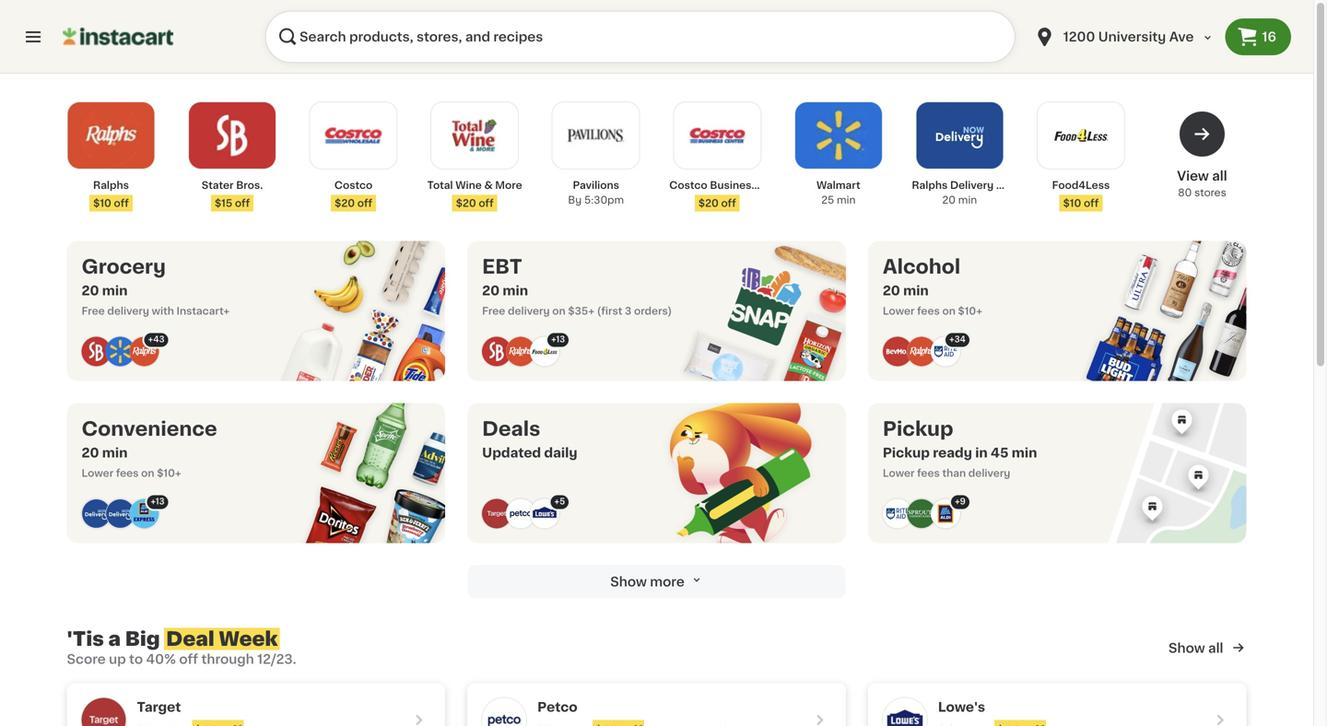 Task type: describe. For each thing, give the bounding box(es) containing it.
petco link
[[467, 683, 846, 726]]

pickup heading
[[883, 418, 1037, 440]]

off inside total wine & more $20 off
[[479, 198, 494, 208]]

convenience 20 min lower fees on $10+
[[82, 419, 217, 478]]

40%
[[146, 653, 176, 666]]

2 pickup from the top
[[883, 447, 930, 459]]

pavilions by 5:30pm
[[568, 180, 624, 205]]

+ for convenience
[[151, 498, 155, 506]]

view all 80 stores
[[1177, 170, 1227, 198]]

+ 34
[[949, 335, 966, 344]]

Search field
[[265, 11, 1015, 63]]

min inside pickup pickup ready in 45 min lower fees than delivery
[[1012, 447, 1037, 459]]

week
[[219, 630, 278, 649]]

deal
[[166, 630, 215, 649]]

1 vertical spatial rite aid® pharmacy logo image
[[883, 499, 912, 529]]

$15
[[215, 198, 232, 208]]

delivery for ebt
[[508, 306, 550, 316]]

80
[[1178, 188, 1192, 198]]

5:30pm
[[584, 195, 624, 205]]

on for convenience
[[141, 468, 154, 478]]

+ 43
[[148, 335, 165, 344]]

than
[[942, 468, 966, 478]]

1200
[[1063, 30, 1095, 43]]

ave
[[1169, 30, 1194, 43]]

alcohol
[[883, 257, 961, 277]]

min for convenience
[[102, 447, 128, 459]]

fees for convenience
[[116, 468, 139, 478]]

+ for alcohol
[[949, 335, 955, 344]]

+ 5
[[554, 498, 565, 506]]

costco business center $20 off
[[669, 180, 796, 208]]

45
[[991, 447, 1009, 459]]

&
[[484, 180, 493, 190]]

delivery for grocery
[[107, 306, 149, 316]]

'tis a big deal week score up to 40% off through 12/23.
[[67, 630, 296, 666]]

stores
[[1195, 188, 1227, 198]]

stater bros. logo image for grocery
[[82, 337, 111, 366]]

with
[[152, 306, 174, 316]]

petco
[[537, 701, 578, 714]]

$20 inside costco business center $20 off
[[698, 198, 719, 208]]

food4less delivery now logo image
[[106, 499, 135, 529]]

min for grocery
[[102, 284, 128, 297]]

instacart+
[[177, 306, 230, 316]]

food4less logo image
[[530, 337, 560, 366]]

free for ebt
[[482, 306, 505, 316]]

20 for convenience
[[82, 447, 99, 459]]

score
[[67, 653, 106, 666]]

$10+ for alcohol
[[958, 306, 983, 316]]

off inside the ralphs $10 off
[[114, 198, 129, 208]]

pickup pickup ready in 45 min lower fees than delivery
[[883, 419, 1037, 478]]

1 pickup from the top
[[883, 419, 954, 439]]

costco business center image
[[686, 104, 749, 167]]

9
[[960, 498, 966, 506]]

ebt heading
[[482, 256, 672, 278]]

pavilions image
[[565, 104, 627, 167]]

total
[[427, 180, 453, 190]]

20 for ebt
[[482, 284, 500, 297]]

0 vertical spatial rite aid® pharmacy logo image
[[931, 337, 960, 366]]

show more button
[[468, 565, 846, 599]]

center
[[760, 180, 796, 190]]

fees for alcohol
[[917, 306, 940, 316]]

lower inside pickup pickup ready in 45 min lower fees than delivery
[[883, 468, 915, 478]]

aldi logo image
[[931, 499, 960, 529]]

$20 inside the costco $20 off
[[335, 198, 355, 208]]

deals updated daily
[[482, 419, 578, 459]]

5
[[560, 498, 565, 506]]

20 for alcohol
[[883, 284, 900, 297]]

business
[[710, 180, 757, 190]]

min for alcohol
[[903, 284, 929, 297]]

34
[[955, 335, 966, 344]]

(first
[[597, 306, 622, 316]]

ready
[[933, 447, 972, 459]]

ralphs logo image for alcohol
[[907, 337, 936, 366]]

show for show all
[[1169, 642, 1205, 655]]

$10+ for convenience
[[157, 468, 181, 478]]

to
[[129, 653, 143, 666]]

updated
[[482, 447, 541, 459]]

bros.
[[236, 180, 263, 190]]

+ 13 for ebt
[[551, 335, 565, 344]]

ralphs $10 off
[[93, 180, 129, 208]]

ralphs logo image for ebt
[[506, 337, 536, 366]]

orders)
[[634, 306, 672, 316]]

25
[[821, 195, 834, 205]]

43
[[153, 335, 165, 344]]

lower for alcohol
[[883, 306, 915, 316]]

delivery
[[950, 180, 994, 190]]

12/23.
[[257, 653, 296, 666]]

costco $20 off
[[335, 180, 373, 208]]

alcohol heading
[[883, 256, 983, 278]]

walmart logo image
[[106, 337, 135, 366]]

$10 for food4less $10 off
[[1063, 198, 1081, 208]]



Task type: locate. For each thing, give the bounding box(es) containing it.
free down grocery
[[82, 306, 105, 316]]

min inside grocery 20 min free delivery with instacart+
[[102, 284, 128, 297]]

delivery inside grocery 20 min free delivery with instacart+
[[107, 306, 149, 316]]

target image
[[82, 698, 126, 726]]

$20 down business
[[698, 198, 719, 208]]

fees left than
[[917, 468, 940, 478]]

target link
[[67, 683, 445, 726]]

1 horizontal spatial 13
[[556, 335, 565, 344]]

0 horizontal spatial 13
[[155, 498, 165, 506]]

in
[[975, 447, 988, 459]]

university
[[1098, 30, 1166, 43]]

1 costco from the left
[[335, 180, 373, 190]]

ralphs logo image left + 34
[[907, 337, 936, 366]]

+ for pickup
[[955, 498, 960, 506]]

+ down ebt 20 min free delivery on $35+ (first 3 orders)
[[551, 335, 556, 344]]

now
[[996, 180, 1020, 190]]

min down grocery
[[102, 284, 128, 297]]

on inside convenience 20 min lower fees on $10+
[[141, 468, 154, 478]]

free
[[82, 306, 105, 316], [482, 306, 505, 316]]

ralphs for delivery
[[912, 180, 948, 190]]

1 vertical spatial 13
[[155, 498, 165, 506]]

grocery heading
[[82, 256, 230, 278]]

show more
[[610, 576, 685, 589]]

'tis
[[67, 630, 104, 649]]

1 vertical spatial all
[[1208, 642, 1224, 655]]

1 vertical spatial + 13
[[151, 498, 165, 506]]

1 free from the left
[[82, 306, 105, 316]]

$20 down costco image
[[335, 198, 355, 208]]

$10+ up 'aldi express logo'
[[157, 468, 181, 478]]

delivery up food4less logo
[[508, 306, 550, 316]]

2 horizontal spatial on
[[942, 306, 956, 316]]

0 horizontal spatial free
[[82, 306, 105, 316]]

off down &
[[479, 198, 494, 208]]

13 down ebt 20 min free delivery on $35+ (first 3 orders)
[[556, 335, 565, 344]]

0 horizontal spatial rite aid® pharmacy logo image
[[883, 499, 912, 529]]

view
[[1177, 170, 1209, 182]]

$10 for ralphs $10 off
[[93, 198, 111, 208]]

+ 13 down ebt 20 min free delivery on $35+ (first 3 orders)
[[551, 335, 565, 344]]

convenience
[[82, 419, 217, 439]]

pickup
[[883, 419, 954, 439], [883, 447, 930, 459]]

13 right food4less delivery now logo
[[155, 498, 165, 506]]

0 horizontal spatial on
[[141, 468, 154, 478]]

free inside ebt 20 min free delivery on $35+ (first 3 orders)
[[482, 306, 505, 316]]

show inside popup button
[[1169, 642, 1205, 655]]

off inside food4less $10 off
[[1084, 198, 1099, 208]]

0 horizontal spatial delivery
[[107, 306, 149, 316]]

all inside popup button
[[1208, 642, 1224, 655]]

walmart 25 min
[[817, 180, 861, 205]]

aldi express logo image
[[129, 499, 159, 529]]

20 inside ebt 20 min free delivery on $35+ (first 3 orders)
[[482, 284, 500, 297]]

food4less
[[1052, 180, 1110, 190]]

costco
[[335, 180, 373, 190], [669, 180, 708, 190]]

16 button
[[1225, 18, 1291, 55]]

2 stater bros. logo image from the left
[[482, 337, 512, 366]]

show for show more
[[610, 576, 647, 589]]

lowe's
[[938, 701, 985, 714]]

ebt
[[482, 257, 522, 277]]

0 vertical spatial 13
[[556, 335, 565, 344]]

0 horizontal spatial ralphs
[[93, 180, 129, 190]]

ralphs left delivery
[[912, 180, 948, 190]]

20 down grocery
[[82, 284, 99, 297]]

1 horizontal spatial free
[[482, 306, 505, 316]]

min inside walmart 25 min
[[837, 195, 856, 205]]

min down convenience
[[102, 447, 128, 459]]

+ 13 for convenience
[[151, 498, 165, 506]]

$35+
[[568, 306, 595, 316]]

rite aid® pharmacy logo image left aldi logo
[[883, 499, 912, 529]]

ralphs delivery now logo image
[[82, 499, 111, 529]]

1 horizontal spatial delivery
[[508, 306, 550, 316]]

off right $15
[[235, 198, 250, 208]]

through
[[201, 653, 254, 666]]

1 stater bros. logo image from the left
[[82, 337, 111, 366]]

on up + 34
[[942, 306, 956, 316]]

2 free from the left
[[482, 306, 505, 316]]

off
[[114, 198, 129, 208], [235, 198, 250, 208], [357, 198, 372, 208], [479, 198, 494, 208], [721, 198, 736, 208], [1084, 198, 1099, 208], [179, 653, 198, 666]]

20 down delivery
[[942, 195, 956, 205]]

all for show all
[[1208, 642, 1224, 655]]

costco for $20
[[335, 180, 373, 190]]

20 down alcohol
[[883, 284, 900, 297]]

grocery
[[82, 257, 166, 277]]

20
[[942, 195, 956, 205], [82, 284, 99, 297], [482, 284, 500, 297], [883, 284, 900, 297], [82, 447, 99, 459]]

1200 university ave button
[[1023, 11, 1225, 63]]

0 vertical spatial + 13
[[551, 335, 565, 344]]

ralphs delivery now 20 min
[[912, 180, 1020, 205]]

free down ebt
[[482, 306, 505, 316]]

min for ebt
[[503, 284, 528, 297]]

stater bros. image
[[201, 104, 264, 167]]

+ down with
[[148, 335, 153, 344]]

None search field
[[265, 11, 1015, 63]]

lower for convenience
[[82, 468, 114, 478]]

delivery left with
[[107, 306, 149, 316]]

$20
[[335, 198, 355, 208], [456, 198, 476, 208], [698, 198, 719, 208]]

ralphs inside ralphs delivery now 20 min
[[912, 180, 948, 190]]

min down delivery
[[958, 195, 977, 205]]

+ right the petco logo
[[554, 498, 560, 506]]

20 inside alcohol 20 min lower fees on $10+
[[883, 284, 900, 297]]

1 horizontal spatial ralphs logo image
[[506, 337, 536, 366]]

fees inside pickup pickup ready in 45 min lower fees than delivery
[[917, 468, 940, 478]]

delivery inside ebt 20 min free delivery on $35+ (first 3 orders)
[[508, 306, 550, 316]]

fees
[[917, 306, 940, 316], [116, 468, 139, 478], [917, 468, 940, 478]]

delivery
[[107, 306, 149, 316], [508, 306, 550, 316], [969, 468, 1011, 478]]

convenience heading
[[82, 418, 217, 440]]

pickup up 'ready'
[[883, 419, 954, 439]]

2 costco from the left
[[669, 180, 708, 190]]

on up 'aldi express logo'
[[141, 468, 154, 478]]

on inside ebt 20 min free delivery on $35+ (first 3 orders)
[[552, 306, 566, 316]]

show
[[610, 576, 647, 589], [1169, 642, 1205, 655]]

ralphs delivery now image
[[928, 104, 991, 167]]

0 vertical spatial all
[[1212, 170, 1227, 182]]

+ 13 right food4less delivery now logo
[[151, 498, 165, 506]]

ralphs down the ralphs image
[[93, 180, 129, 190]]

delivery down "in"
[[969, 468, 1011, 478]]

alcohol 20 min lower fees on $10+
[[883, 257, 983, 316]]

$10
[[93, 198, 111, 208], [1063, 198, 1081, 208]]

$10 inside food4less $10 off
[[1063, 198, 1081, 208]]

ralphs for $10
[[93, 180, 129, 190]]

costco left business
[[669, 180, 708, 190]]

off down deal
[[179, 653, 198, 666]]

1 horizontal spatial costco
[[669, 180, 708, 190]]

0 horizontal spatial + 13
[[151, 498, 165, 506]]

off inside 'tis a big deal week score up to 40% off through 12/23.
[[179, 653, 198, 666]]

on for ebt
[[552, 306, 566, 316]]

1 horizontal spatial $10+
[[958, 306, 983, 316]]

rite aid® pharmacy logo image
[[931, 337, 960, 366], [883, 499, 912, 529]]

20 inside convenience 20 min lower fees on $10+
[[82, 447, 99, 459]]

3
[[625, 306, 632, 316]]

2 horizontal spatial $20
[[698, 198, 719, 208]]

3 ralphs logo image from the left
[[907, 337, 936, 366]]

deals
[[482, 419, 540, 439]]

0 horizontal spatial costco
[[335, 180, 373, 190]]

costco for business
[[669, 180, 708, 190]]

stater
[[202, 180, 234, 190]]

2 ralphs logo image from the left
[[506, 337, 536, 366]]

costco inside costco business center $20 off
[[669, 180, 708, 190]]

+ right food4less delivery now logo
[[151, 498, 155, 506]]

1 vertical spatial pickup
[[883, 447, 930, 459]]

grocery 20 min free delivery with instacart+
[[82, 257, 230, 316]]

walmart image
[[807, 104, 870, 167]]

show all
[[1169, 642, 1224, 655]]

lower up bevmo! logo
[[883, 306, 915, 316]]

rite aid® pharmacy logo image right bevmo! logo
[[931, 337, 960, 366]]

costco image
[[322, 104, 385, 167]]

off up grocery
[[114, 198, 129, 208]]

pavilions
[[573, 180, 619, 190]]

more
[[495, 180, 522, 190]]

min for walmart
[[837, 195, 856, 205]]

1 horizontal spatial + 13
[[551, 335, 565, 344]]

+ right bevmo! logo
[[949, 335, 955, 344]]

free for grocery
[[82, 306, 105, 316]]

lowe's logo image
[[530, 499, 560, 529]]

stater bros. logo image
[[82, 337, 111, 366], [482, 337, 512, 366]]

ralphs
[[93, 180, 129, 190], [912, 180, 948, 190]]

1 vertical spatial show
[[1169, 642, 1205, 655]]

petco logo image
[[506, 499, 536, 529]]

1 horizontal spatial stater bros. logo image
[[482, 337, 512, 366]]

deals heading
[[482, 418, 578, 440]]

petco image
[[482, 698, 526, 726]]

$10 down the "food4less"
[[1063, 198, 1081, 208]]

lower up sprouts farmers market logo
[[883, 468, 915, 478]]

1 $20 from the left
[[335, 198, 355, 208]]

0 horizontal spatial $10
[[93, 198, 111, 208]]

free inside grocery 20 min free delivery with instacart+
[[82, 306, 105, 316]]

min inside alcohol 20 min lower fees on $10+
[[903, 284, 929, 297]]

off inside stater bros. $15 off
[[235, 198, 250, 208]]

min inside ebt 20 min free delivery on $35+ (first 3 orders)
[[503, 284, 528, 297]]

min inside convenience 20 min lower fees on $10+
[[102, 447, 128, 459]]

1 horizontal spatial $10
[[1063, 198, 1081, 208]]

costco down costco image
[[335, 180, 373, 190]]

13 for convenience
[[155, 498, 165, 506]]

min inside ralphs delivery now 20 min
[[958, 195, 977, 205]]

$10 inside the ralphs $10 off
[[93, 198, 111, 208]]

+ 9
[[955, 498, 966, 506]]

min right 45
[[1012, 447, 1037, 459]]

pickup left 'ready'
[[883, 447, 930, 459]]

3 $20 from the left
[[698, 198, 719, 208]]

20 down ebt
[[482, 284, 500, 297]]

stater bros. logo image for ebt
[[482, 337, 512, 366]]

min down alcohol
[[903, 284, 929, 297]]

1 horizontal spatial rite aid® pharmacy logo image
[[931, 337, 960, 366]]

0 horizontal spatial $20
[[335, 198, 355, 208]]

2 horizontal spatial ralphs logo image
[[907, 337, 936, 366]]

1 horizontal spatial $20
[[456, 198, 476, 208]]

13
[[556, 335, 565, 344], [155, 498, 165, 506]]

$20 down wine
[[456, 198, 476, 208]]

off inside the costco $20 off
[[357, 198, 372, 208]]

+ 13
[[551, 335, 565, 344], [151, 498, 165, 506]]

on left the $35+
[[552, 306, 566, 316]]

more
[[650, 576, 685, 589]]

ralphs logo image down with
[[129, 337, 159, 366]]

fees inside alcohol 20 min lower fees on $10+
[[917, 306, 940, 316]]

2 $10 from the left
[[1063, 198, 1081, 208]]

0 horizontal spatial ralphs logo image
[[129, 337, 159, 366]]

min down walmart
[[837, 195, 856, 205]]

20 up "ralphs delivery now logo"
[[82, 447, 99, 459]]

off inside costco business center $20 off
[[721, 198, 736, 208]]

big
[[125, 630, 160, 649]]

food4less image
[[1050, 104, 1112, 167]]

a
[[108, 630, 121, 649]]

target
[[137, 701, 181, 714]]

+ for grocery
[[148, 335, 153, 344]]

lowe's link
[[868, 683, 1247, 726]]

20 inside ralphs delivery now 20 min
[[942, 195, 956, 205]]

off down costco image
[[357, 198, 372, 208]]

1200 university ave button
[[1034, 11, 1214, 63]]

show all button
[[1169, 639, 1247, 658]]

+ for ebt
[[551, 335, 556, 344]]

fees down alcohol heading
[[917, 306, 940, 316]]

stater bros. logo image left + 43
[[82, 337, 111, 366]]

2 ralphs from the left
[[912, 180, 948, 190]]

1 $10 from the left
[[93, 198, 111, 208]]

ralphs image
[[80, 104, 142, 167]]

lower inside convenience 20 min lower fees on $10+
[[82, 468, 114, 478]]

daily
[[544, 447, 578, 459]]

20 inside grocery 20 min free delivery with instacart+
[[82, 284, 99, 297]]

0 horizontal spatial $10+
[[157, 468, 181, 478]]

lower
[[883, 306, 915, 316], [82, 468, 114, 478], [883, 468, 915, 478]]

off down the "food4less"
[[1084, 198, 1099, 208]]

2 $20 from the left
[[456, 198, 476, 208]]

instacart image
[[63, 26, 173, 48]]

$10+ inside convenience 20 min lower fees on $10+
[[157, 468, 181, 478]]

1 ralphs from the left
[[93, 180, 129, 190]]

$20 inside total wine & more $20 off
[[456, 198, 476, 208]]

all for view all 80 stores
[[1212, 170, 1227, 182]]

walmart
[[817, 180, 861, 190]]

target logo image
[[482, 499, 512, 529]]

total wine & more $20 off
[[427, 180, 522, 208]]

food4less $10 off
[[1052, 180, 1110, 208]]

fees up food4less delivery now logo
[[116, 468, 139, 478]]

stater bros. logo image left food4less logo
[[482, 337, 512, 366]]

1 vertical spatial $10+
[[157, 468, 181, 478]]

bevmo! logo image
[[883, 337, 912, 366]]

delivery inside pickup pickup ready in 45 min lower fees than delivery
[[969, 468, 1011, 478]]

1 ralphs logo image from the left
[[129, 337, 159, 366]]

0 vertical spatial pickup
[[883, 419, 954, 439]]

stater bros. $15 off
[[202, 180, 263, 208]]

fees inside convenience 20 min lower fees on $10+
[[116, 468, 139, 478]]

on inside alcohol 20 min lower fees on $10+
[[942, 306, 956, 316]]

sprouts farmers market logo image
[[907, 499, 936, 529]]

1 horizontal spatial show
[[1169, 642, 1205, 655]]

$10+ up 34
[[958, 306, 983, 316]]

on
[[552, 306, 566, 316], [942, 306, 956, 316], [141, 468, 154, 478]]

+ down than
[[955, 498, 960, 506]]

0 vertical spatial $10+
[[958, 306, 983, 316]]

2 horizontal spatial delivery
[[969, 468, 1011, 478]]

show inside dropdown button
[[610, 576, 647, 589]]

min down ebt
[[503, 284, 528, 297]]

lower up "ralphs delivery now logo"
[[82, 468, 114, 478]]

1 horizontal spatial on
[[552, 306, 566, 316]]

1 horizontal spatial ralphs
[[912, 180, 948, 190]]

ralphs logo image up "deals" heading
[[506, 337, 536, 366]]

0 horizontal spatial show
[[610, 576, 647, 589]]

lower inside alcohol 20 min lower fees on $10+
[[883, 306, 915, 316]]

13 for ebt
[[556, 335, 565, 344]]

0 vertical spatial show
[[610, 576, 647, 589]]

all inside view all 80 stores
[[1212, 170, 1227, 182]]

16
[[1262, 30, 1277, 43]]

lowe's image
[[883, 698, 927, 726]]

ralphs logo image
[[129, 337, 159, 366], [506, 337, 536, 366], [907, 337, 936, 366]]

on for alcohol
[[942, 306, 956, 316]]

all
[[1212, 170, 1227, 182], [1208, 642, 1224, 655]]

$10+ inside alcohol 20 min lower fees on $10+
[[958, 306, 983, 316]]

total wine & more image
[[443, 104, 506, 167]]

$10 up grocery
[[93, 198, 111, 208]]

ebt 20 min free delivery on $35+ (first 3 orders)
[[482, 257, 672, 316]]

up
[[109, 653, 126, 666]]

off down business
[[721, 198, 736, 208]]

20 for grocery
[[82, 284, 99, 297]]

1200 university ave
[[1063, 30, 1194, 43]]

by
[[568, 195, 582, 205]]

wine
[[455, 180, 482, 190]]

0 horizontal spatial stater bros. logo image
[[82, 337, 111, 366]]



Task type: vqa. For each thing, say whether or not it's contained in the screenshot.


